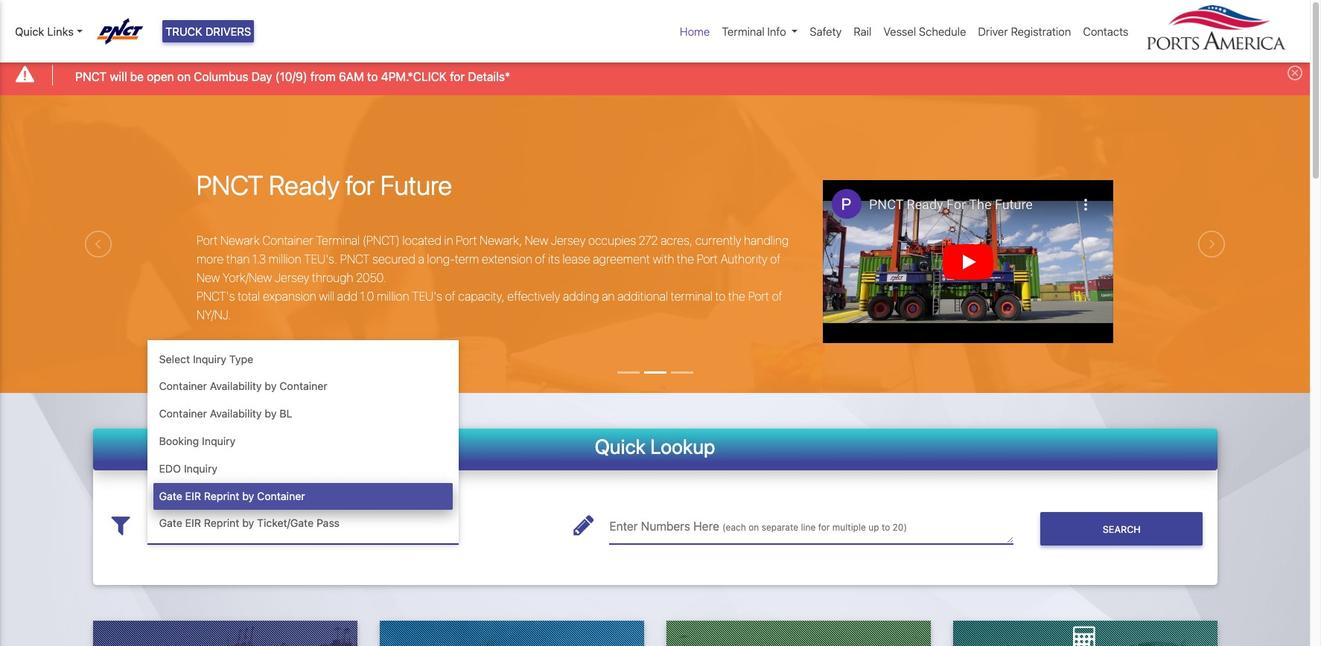 Task type: vqa. For each thing, say whether or not it's contained in the screenshot.
CLOSED
no



Task type: locate. For each thing, give the bounding box(es) containing it.
reprint for container
[[204, 490, 239, 503]]

1 horizontal spatial quick
[[595, 435, 646, 459]]

1 vertical spatial on
[[749, 522, 759, 533]]

port right in
[[456, 234, 477, 247]]

to right 6am
[[367, 70, 378, 83]]

pnct for pnct will be open on columbus day (10/9) from 6am to 4pm.*click for details*
[[75, 70, 107, 83]]

1 horizontal spatial for
[[450, 70, 465, 83]]

rail link
[[848, 17, 878, 46]]

1 horizontal spatial pnct
[[197, 169, 263, 201]]

reprint up gate eir reprint by ticket/gate pass
[[204, 490, 239, 503]]

0 vertical spatial will
[[110, 70, 127, 83]]

2 reprint from the top
[[204, 517, 239, 530]]

0 horizontal spatial million
[[269, 252, 301, 266]]

occupies
[[588, 234, 636, 247]]

gate for gate eir reprint by container
[[159, 490, 182, 503]]

0 vertical spatial reprint
[[204, 490, 239, 503]]

1 vertical spatial quick
[[595, 435, 646, 459]]

quick
[[15, 25, 44, 38], [595, 435, 646, 459]]

up
[[869, 522, 880, 533]]

0 vertical spatial inquiry
[[193, 353, 227, 366]]

terminal
[[722, 25, 765, 38], [316, 234, 360, 247]]

▼
[[452, 521, 459, 532]]

ready
[[269, 169, 340, 201]]

on for separate
[[749, 522, 759, 533]]

pnct ready for future image
[[0, 95, 1310, 477]]

1 vertical spatial gate
[[159, 517, 182, 530]]

0 vertical spatial availability
[[210, 380, 262, 393]]

the down acres,
[[677, 252, 694, 266]]

new down more
[[197, 271, 220, 284]]

pnct will be open on columbus day (10/9) from 6am to 4pm.*click for details* alert
[[0, 55, 1310, 95]]

1 vertical spatial will
[[319, 290, 335, 303]]

enter numbers here (each on separate line for multiple up to 20)
[[610, 520, 907, 533]]

0 horizontal spatial new
[[197, 271, 220, 284]]

2 horizontal spatial to
[[882, 522, 890, 533]]

pnct for pnct ready for future
[[197, 169, 263, 201]]

to for for
[[882, 522, 890, 533]]

0 vertical spatial eir
[[185, 490, 201, 503]]

by up gate eir reprint by ticket/gate pass
[[242, 490, 254, 503]]

quick left links
[[15, 25, 44, 38]]

with
[[653, 252, 675, 266]]

by
[[265, 380, 277, 393], [265, 408, 277, 420], [242, 490, 254, 503], [242, 517, 254, 530]]

ticket/gate
[[257, 517, 314, 530]]

on for columbus
[[177, 70, 191, 83]]

registration
[[1011, 25, 1072, 38]]

the down authority
[[729, 290, 746, 303]]

1 horizontal spatial on
[[749, 522, 759, 533]]

2 horizontal spatial for
[[819, 522, 830, 533]]

0 horizontal spatial will
[[110, 70, 127, 83]]

acres,
[[661, 234, 693, 247]]

numbers
[[641, 520, 691, 533]]

inquiry down booking inquiry
[[184, 463, 218, 475]]

0 vertical spatial on
[[177, 70, 191, 83]]

pnct up 2050.
[[340, 252, 370, 266]]

port newark container terminal (pnct) located in port newark, new jersey occupies 272 acres, currently handling more than 1.3 million teu's.                                 pnct secured a long-term extension of its lease agreement with the port authority of new york/new jersey through 2050. pnct's total expansion will add 1.0 million teu's of capacity,                                 effectively adding an additional terminal to the port of ny/nj.
[[197, 234, 789, 322]]

pnct inside alert
[[75, 70, 107, 83]]

to right terminal
[[716, 290, 726, 303]]

pnct will be open on columbus day (10/9) from 6am to 4pm.*click for details* link
[[75, 67, 510, 85]]

future
[[381, 169, 452, 201]]

eir for gate eir reprint by container
[[185, 490, 201, 503]]

day
[[252, 70, 272, 83]]

by down gate eir reprint by container
[[242, 517, 254, 530]]

driver
[[979, 25, 1009, 38]]

1 horizontal spatial million
[[377, 290, 409, 303]]

terminal left info
[[722, 25, 765, 38]]

for left details*
[[450, 70, 465, 83]]

on inside the pnct will be open on columbus day (10/9) from 6am to 4pm.*click for details* link
[[177, 70, 191, 83]]

for right 'ready'
[[346, 169, 375, 201]]

1 vertical spatial new
[[197, 271, 220, 284]]

quick links
[[15, 25, 74, 38]]

1 vertical spatial terminal
[[316, 234, 360, 247]]

terminal inside port newark container terminal (pnct) located in port newark, new jersey occupies 272 acres, currently handling more than 1.3 million teu's.                                 pnct secured a long-term extension of its lease agreement with the port authority of new york/new jersey through 2050. pnct's total expansion will add 1.0 million teu's of capacity,                                 effectively adding an additional terminal to the port of ny/nj.
[[316, 234, 360, 247]]

gate
[[159, 490, 182, 503], [159, 517, 182, 530]]

1 horizontal spatial jersey
[[551, 234, 586, 247]]

on inside "enter numbers here (each on separate line for multiple up to 20)"
[[749, 522, 759, 533]]

container up "1.3"
[[263, 234, 313, 247]]

additional
[[618, 290, 668, 303]]

on right (each
[[749, 522, 759, 533]]

0 vertical spatial quick
[[15, 25, 44, 38]]

authority
[[721, 252, 768, 266]]

quick inside the quick links link
[[15, 25, 44, 38]]

0 horizontal spatial on
[[177, 70, 191, 83]]

contacts link
[[1078, 17, 1135, 46]]

container up 'ticket/gate'
[[257, 490, 305, 503]]

will inside port newark container terminal (pnct) located in port newark, new jersey occupies 272 acres, currently handling more than 1.3 million teu's.                                 pnct secured a long-term extension of its lease agreement with the port authority of new york/new jersey through 2050. pnct's total expansion will add 1.0 million teu's of capacity,                                 effectively adding an additional terminal to the port of ny/nj.
[[319, 290, 335, 303]]

to inside "enter numbers here (each on separate line for multiple up to 20)"
[[882, 522, 890, 533]]

2 vertical spatial to
[[882, 522, 890, 533]]

1 eir from the top
[[185, 490, 201, 503]]

availability down container availability by container
[[210, 408, 262, 420]]

container
[[263, 234, 313, 247], [159, 380, 207, 393], [280, 380, 328, 393], [159, 408, 207, 420], [257, 490, 305, 503]]

located
[[403, 234, 442, 247]]

0 vertical spatial gate
[[159, 490, 182, 503]]

to right up
[[882, 522, 890, 533]]

safety
[[810, 25, 842, 38]]

port
[[197, 234, 218, 247], [456, 234, 477, 247], [697, 252, 718, 266], [748, 290, 770, 303]]

availability down type
[[210, 380, 262, 393]]

currently
[[696, 234, 742, 247]]

the
[[677, 252, 694, 266], [729, 290, 746, 303]]

on
[[177, 70, 191, 83], [749, 522, 759, 533]]

quick for quick links
[[15, 25, 44, 38]]

on right open
[[177, 70, 191, 83]]

0 vertical spatial to
[[367, 70, 378, 83]]

pnct inside port newark container terminal (pnct) located in port newark, new jersey occupies 272 acres, currently handling more than 1.3 million teu's.                                 pnct secured a long-term extension of its lease agreement with the port authority of new york/new jersey through 2050. pnct's total expansion will add 1.0 million teu's of capacity,                                 effectively adding an additional terminal to the port of ny/nj.
[[340, 252, 370, 266]]

to
[[367, 70, 378, 83], [716, 290, 726, 303], [882, 522, 890, 533]]

1 horizontal spatial the
[[729, 290, 746, 303]]

0 horizontal spatial quick
[[15, 25, 44, 38]]

separate
[[762, 522, 799, 533]]

jersey up lease in the top left of the page
[[551, 234, 586, 247]]

0 vertical spatial for
[[450, 70, 465, 83]]

1 gate from the top
[[159, 490, 182, 503]]

vessel schedule link
[[878, 17, 973, 46]]

reprint
[[204, 490, 239, 503], [204, 517, 239, 530]]

million right 1.0
[[377, 290, 409, 303]]

20)
[[893, 522, 907, 533]]

0 horizontal spatial terminal
[[316, 234, 360, 247]]

to inside alert
[[367, 70, 378, 83]]

pnct left be
[[75, 70, 107, 83]]

1 availability from the top
[[210, 380, 262, 393]]

2 gate from the top
[[159, 517, 182, 530]]

2 vertical spatial for
[[819, 522, 830, 533]]

gate for gate eir reprint by ticket/gate pass
[[159, 517, 182, 530]]

2 availability from the top
[[210, 408, 262, 420]]

pnct
[[75, 70, 107, 83], [197, 169, 263, 201], [340, 252, 370, 266]]

teu's.
[[304, 252, 338, 266]]

0 vertical spatial pnct
[[75, 70, 107, 83]]

None text field
[[147, 508, 459, 545], [610, 508, 1014, 545], [147, 508, 459, 545], [610, 508, 1014, 545]]

driver registration link
[[973, 17, 1078, 46]]

in
[[444, 234, 453, 247]]

safety link
[[804, 17, 848, 46]]

reprint down gate eir reprint by container
[[204, 517, 239, 530]]

edo inquiry
[[159, 463, 218, 475]]

eir
[[185, 490, 201, 503], [185, 517, 201, 530]]

million right "1.3"
[[269, 252, 301, 266]]

reprint for ticket/gate
[[204, 517, 239, 530]]

2 eir from the top
[[185, 517, 201, 530]]

will down through
[[319, 290, 335, 303]]

through
[[312, 271, 354, 284]]

0 horizontal spatial to
[[367, 70, 378, 83]]

availability for bl
[[210, 408, 262, 420]]

new up its
[[525, 234, 549, 247]]

2 vertical spatial inquiry
[[184, 463, 218, 475]]

inquiry down container availability by bl
[[202, 435, 236, 448]]

1 vertical spatial pnct
[[197, 169, 263, 201]]

for right line
[[819, 522, 830, 533]]

1 horizontal spatial terminal
[[722, 25, 765, 38]]

million
[[269, 252, 301, 266], [377, 290, 409, 303]]

ny/nj.
[[197, 308, 231, 322]]

pnct's
[[197, 290, 235, 303]]

1 vertical spatial inquiry
[[202, 435, 236, 448]]

enter
[[610, 520, 638, 533]]

container down select
[[159, 380, 207, 393]]

0 vertical spatial jersey
[[551, 234, 586, 247]]

0 horizontal spatial for
[[346, 169, 375, 201]]

quick for quick lookup
[[595, 435, 646, 459]]

secured
[[373, 252, 416, 266]]

its
[[548, 252, 560, 266]]

(each
[[723, 522, 746, 533]]

1 vertical spatial availability
[[210, 408, 262, 420]]

jersey up the expansion
[[275, 271, 309, 284]]

6am
[[339, 70, 364, 83]]

2 vertical spatial pnct
[[340, 252, 370, 266]]

quick links link
[[15, 23, 82, 40]]

1 vertical spatial to
[[716, 290, 726, 303]]

0 horizontal spatial pnct
[[75, 70, 107, 83]]

details*
[[468, 70, 510, 83]]

1 horizontal spatial to
[[716, 290, 726, 303]]

inquiry left type
[[193, 353, 227, 366]]

will left be
[[110, 70, 127, 83]]

line
[[801, 522, 816, 533]]

pnct up newark
[[197, 169, 263, 201]]

inquiry for select
[[193, 353, 227, 366]]

term
[[455, 252, 479, 266]]

quick left lookup
[[595, 435, 646, 459]]

1 vertical spatial the
[[729, 290, 746, 303]]

terminal up teu's.
[[316, 234, 360, 247]]

will inside alert
[[110, 70, 127, 83]]

1 vertical spatial reprint
[[204, 517, 239, 530]]

truck drivers
[[165, 25, 251, 38]]

to for (10/9)
[[367, 70, 378, 83]]

1 reprint from the top
[[204, 490, 239, 503]]

than
[[226, 252, 250, 266]]

1 horizontal spatial will
[[319, 290, 335, 303]]

for inside "enter numbers here (each on separate line for multiple up to 20)"
[[819, 522, 830, 533]]

newark,
[[480, 234, 522, 247]]

eir down gate eir reprint by container
[[185, 517, 201, 530]]

1 vertical spatial jersey
[[275, 271, 309, 284]]

2 horizontal spatial pnct
[[340, 252, 370, 266]]

1 vertical spatial eir
[[185, 517, 201, 530]]

new
[[525, 234, 549, 247], [197, 271, 220, 284]]

eir down edo inquiry
[[185, 490, 201, 503]]

0 vertical spatial the
[[677, 252, 694, 266]]

1 horizontal spatial new
[[525, 234, 549, 247]]



Task type: describe. For each thing, give the bounding box(es) containing it.
(pnct)
[[363, 234, 400, 247]]

gate eir reprint by ticket/gate pass
[[159, 517, 340, 530]]

pnct will be open on columbus day (10/9) from 6am to 4pm.*click for details*
[[75, 70, 510, 83]]

1.0
[[360, 290, 374, 303]]

long-
[[427, 252, 455, 266]]

agreement
[[593, 252, 650, 266]]

port down currently at the top right of the page
[[697, 252, 718, 266]]

teu's
[[412, 290, 443, 303]]

links
[[47, 25, 74, 38]]

schedule
[[919, 25, 967, 38]]

vessel schedule
[[884, 25, 967, 38]]

expansion
[[263, 290, 316, 303]]

for inside alert
[[450, 70, 465, 83]]

inquiry for booking
[[202, 435, 236, 448]]

type
[[229, 353, 253, 366]]

2050.
[[356, 271, 386, 284]]

be
[[130, 70, 144, 83]]

select inquiry type
[[159, 353, 253, 366]]

home link
[[674, 17, 716, 46]]

driver registration
[[979, 25, 1072, 38]]

by up container availability by bl
[[265, 380, 277, 393]]

open
[[147, 70, 174, 83]]

effectively
[[508, 290, 560, 303]]

inquiry for edo
[[184, 463, 218, 475]]

availability for container
[[210, 380, 262, 393]]

container availability by container
[[159, 380, 328, 393]]

york/new
[[223, 271, 272, 284]]

by left bl
[[265, 408, 277, 420]]

booking
[[159, 435, 199, 448]]

select
[[159, 353, 190, 366]]

from
[[311, 70, 336, 83]]

capacity,
[[458, 290, 505, 303]]

booking inquiry
[[159, 435, 236, 448]]

1 vertical spatial million
[[377, 290, 409, 303]]

drivers
[[205, 25, 251, 38]]

lease
[[563, 252, 590, 266]]

a
[[418, 252, 425, 266]]

container up booking
[[159, 408, 207, 420]]

container inside port newark container terminal (pnct) located in port newark, new jersey occupies 272 acres, currently handling more than 1.3 million teu's.                                 pnct secured a long-term extension of its lease agreement with the port authority of new york/new jersey through 2050. pnct's total expansion will add 1.0 million teu's of capacity,                                 effectively adding an additional terminal to the port of ny/nj.
[[263, 234, 313, 247]]

0 vertical spatial terminal
[[722, 25, 765, 38]]

rail
[[854, 25, 872, 38]]

1.3
[[253, 252, 266, 266]]

vessel
[[884, 25, 917, 38]]

1 vertical spatial for
[[346, 169, 375, 201]]

4pm.*click
[[381, 70, 447, 83]]

(10/9)
[[275, 70, 307, 83]]

truck
[[165, 25, 203, 38]]

pnct ready for future
[[197, 169, 452, 201]]

columbus
[[194, 70, 248, 83]]

gate eir reprint by container
[[159, 490, 305, 503]]

pass
[[317, 517, 340, 530]]

port down authority
[[748, 290, 770, 303]]

edo
[[159, 463, 181, 475]]

container up bl
[[280, 380, 328, 393]]

truck drivers link
[[162, 20, 254, 43]]

add
[[337, 290, 358, 303]]

adding
[[563, 290, 599, 303]]

extension
[[482, 252, 533, 266]]

close image
[[1288, 66, 1303, 81]]

container availability by bl
[[159, 408, 293, 420]]

handling
[[744, 234, 789, 247]]

eir for gate eir reprint by ticket/gate pass
[[185, 517, 201, 530]]

quick lookup
[[595, 435, 716, 459]]

0 vertical spatial million
[[269, 252, 301, 266]]

newark
[[220, 234, 260, 247]]

total
[[238, 290, 260, 303]]

0 vertical spatial new
[[525, 234, 549, 247]]

0 horizontal spatial jersey
[[275, 271, 309, 284]]

more
[[197, 252, 224, 266]]

multiple
[[833, 522, 866, 533]]

to inside port newark container terminal (pnct) located in port newark, new jersey occupies 272 acres, currently handling more than 1.3 million teu's.                                 pnct secured a long-term extension of its lease agreement with the port authority of new york/new jersey through 2050. pnct's total expansion will add 1.0 million teu's of capacity,                                 effectively adding an additional terminal to the port of ny/nj.
[[716, 290, 726, 303]]

0 horizontal spatial the
[[677, 252, 694, 266]]

info
[[768, 25, 787, 38]]

terminal info
[[722, 25, 787, 38]]

contacts
[[1084, 25, 1129, 38]]

home
[[680, 25, 710, 38]]

search
[[1103, 524, 1141, 536]]

here
[[694, 520, 720, 533]]

an
[[602, 290, 615, 303]]

search button
[[1041, 513, 1204, 546]]

bl
[[280, 408, 293, 420]]

terminal info link
[[716, 17, 804, 46]]

port up more
[[197, 234, 218, 247]]

lookup
[[650, 435, 716, 459]]

terminal
[[671, 290, 713, 303]]



